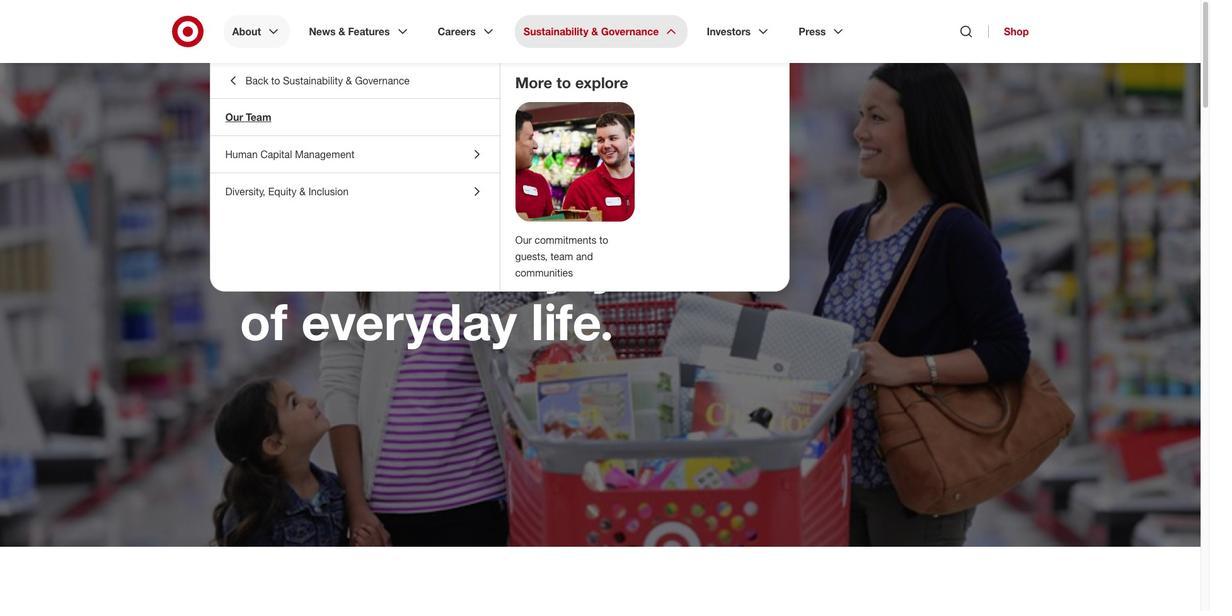 Task type: vqa. For each thing, say whether or not it's contained in the screenshot.
800- to the top
no



Task type: describe. For each thing, give the bounding box(es) containing it.
discover
[[240, 235, 443, 297]]

news
[[309, 25, 336, 38]]

back to sustainability & governance
[[246, 74, 410, 87]]

we're
[[240, 124, 374, 186]]

two target team members smiling in the grocery department image
[[515, 102, 634, 222]]

& up explore
[[591, 25, 598, 38]]

equity
[[268, 185, 297, 198]]

help
[[240, 180, 343, 241]]

to inside button
[[271, 74, 280, 87]]

more
[[515, 73, 552, 92]]

investors
[[707, 25, 751, 38]]

sustainability & governance
[[524, 25, 659, 38]]

sustainability & governance link
[[515, 15, 688, 48]]

shop link
[[988, 25, 1029, 38]]

press
[[799, 25, 826, 38]]

and
[[576, 250, 593, 263]]

our for our team
[[225, 111, 243, 124]]

press link
[[790, 15, 855, 48]]

all
[[357, 180, 412, 241]]

careers
[[438, 25, 476, 38]]

of
[[240, 291, 287, 352]]

shop
[[1004, 25, 1029, 38]]

our commitments to guests, team and communities link
[[515, 234, 608, 279]]

& right equity
[[299, 185, 306, 198]]

team
[[551, 250, 573, 263]]

back
[[246, 74, 268, 87]]

1 horizontal spatial governance
[[601, 25, 659, 38]]

to inside about we're here to help all families discover the joy of everyday life.
[[509, 124, 558, 186]]

human
[[225, 148, 258, 161]]

back to sustainability & governance button
[[210, 63, 500, 98]]

news & features link
[[300, 15, 419, 48]]

our for our commitments to guests, team and communities
[[515, 234, 532, 246]]

our team
[[225, 111, 271, 124]]

joy
[[548, 235, 618, 297]]

careers link
[[429, 15, 505, 48]]

our commitments to guests, team and communities
[[515, 234, 608, 279]]

diversity, equity & inclusion link
[[210, 173, 500, 210]]



Task type: locate. For each thing, give the bounding box(es) containing it.
capital
[[261, 148, 292, 161]]

1 horizontal spatial our
[[515, 234, 532, 246]]

&
[[338, 25, 345, 38], [591, 25, 598, 38], [346, 74, 352, 87], [299, 185, 306, 198]]

management
[[295, 148, 355, 161]]

the
[[457, 235, 534, 297]]

our team link
[[210, 99, 500, 136]]

our inside our commitments to guests, team and communities
[[515, 234, 532, 246]]

diversity, equity & inclusion
[[225, 185, 349, 198]]

0 vertical spatial governance
[[601, 25, 659, 38]]

commitments
[[535, 234, 597, 246]]

inclusion
[[308, 185, 349, 198]]

more to explore
[[515, 73, 628, 92]]

about
[[232, 25, 261, 38], [240, 103, 283, 122]]

0 horizontal spatial sustainability
[[283, 74, 343, 87]]

life.
[[531, 291, 614, 352]]

team
[[246, 111, 271, 124]]

our left team
[[225, 111, 243, 124]]

about up back
[[232, 25, 261, 38]]

to inside our commitments to guests, team and communities
[[599, 234, 608, 246]]

& inside button
[[346, 74, 352, 87]]

families
[[426, 180, 612, 241]]

about we're here to help all families discover the joy of everyday life.
[[240, 103, 618, 352]]

governance
[[601, 25, 659, 38], [355, 74, 410, 87]]

sustainability inside sustainability & governance link
[[524, 25, 589, 38]]

1 vertical spatial sustainability
[[283, 74, 343, 87]]

about for about
[[232, 25, 261, 38]]

& right news
[[338, 25, 345, 38]]

0 vertical spatial about
[[232, 25, 261, 38]]

1 vertical spatial about
[[240, 103, 283, 122]]

governance up our team link on the left top of page
[[355, 74, 410, 87]]

& up our team link on the left top of page
[[346, 74, 352, 87]]

sustainability up more to explore
[[524, 25, 589, 38]]

our up guests, at top left
[[515, 234, 532, 246]]

to
[[557, 73, 571, 92], [271, 74, 280, 87], [509, 124, 558, 186], [599, 234, 608, 246]]

about inside site navigation element
[[232, 25, 261, 38]]

human capital management
[[225, 148, 355, 161]]

0 horizontal spatial governance
[[355, 74, 410, 87]]

1 vertical spatial our
[[515, 234, 532, 246]]

governance inside button
[[355, 74, 410, 87]]

sustainability
[[524, 25, 589, 38], [283, 74, 343, 87]]

site navigation element
[[0, 0, 1210, 611]]

guests,
[[515, 250, 548, 263]]

about for about we're here to help all families discover the joy of everyday life.
[[240, 103, 283, 122]]

0 vertical spatial sustainability
[[524, 25, 589, 38]]

investors link
[[698, 15, 780, 48]]

human capital management link
[[210, 136, 500, 173]]

everyday
[[301, 291, 517, 352]]

governance up explore
[[601, 25, 659, 38]]

sustainability down news
[[283, 74, 343, 87]]

1 horizontal spatial sustainability
[[524, 25, 589, 38]]

here
[[388, 124, 495, 186]]

our
[[225, 111, 243, 124], [515, 234, 532, 246]]

sustainability inside the back to sustainability & governance button
[[283, 74, 343, 87]]

communities
[[515, 267, 573, 279]]

features
[[348, 25, 390, 38]]

about inside about we're here to help all families discover the joy of everyday life.
[[240, 103, 283, 122]]

our inside our team link
[[225, 111, 243, 124]]

about link
[[223, 15, 290, 48]]

about down back
[[240, 103, 283, 122]]

news & features
[[309, 25, 390, 38]]

0 vertical spatial our
[[225, 111, 243, 124]]

1 vertical spatial governance
[[355, 74, 410, 87]]

explore
[[575, 73, 628, 92]]

0 horizontal spatial our
[[225, 111, 243, 124]]

diversity,
[[225, 185, 265, 198]]



